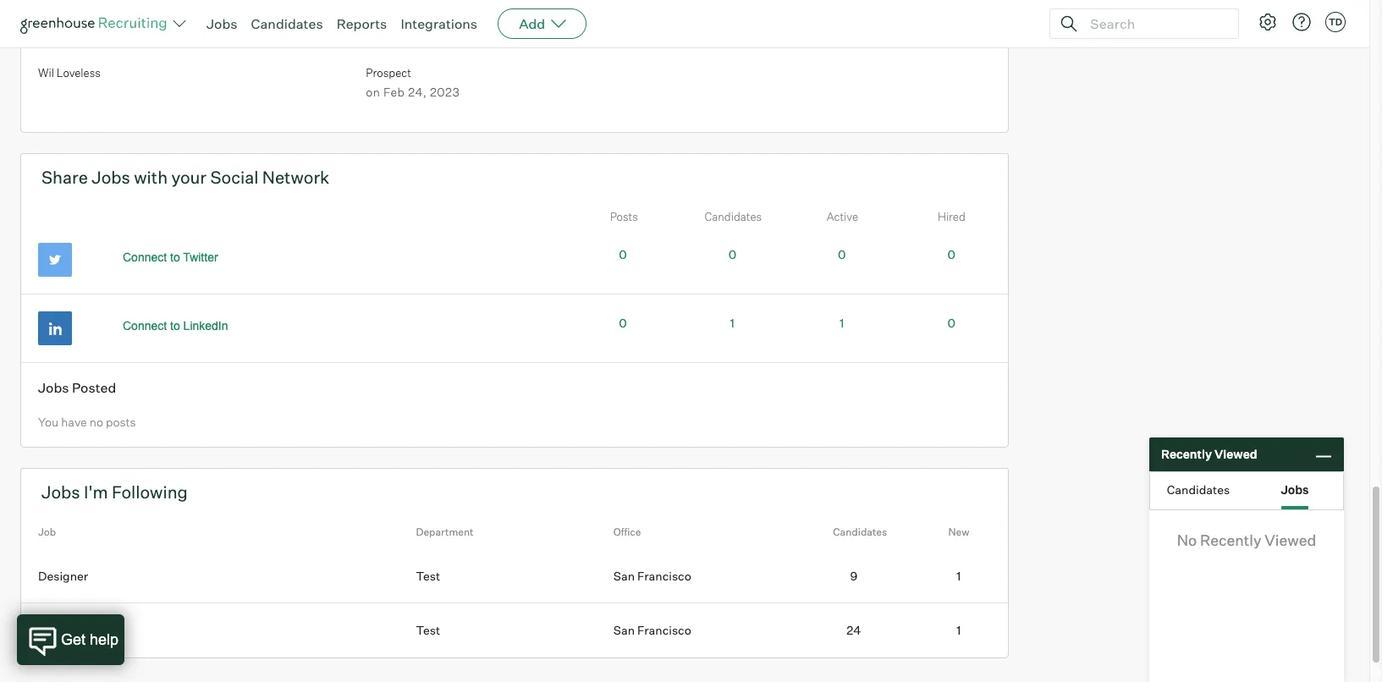 Task type: vqa. For each thing, say whether or not it's contained in the screenshot.
service
no



Task type: describe. For each thing, give the bounding box(es) containing it.
designer link
[[21, 550, 416, 604]]

to for 1
[[170, 320, 180, 333]]

9 link
[[811, 550, 910, 604]]

on inside prospect on feb 24, 2023
[[366, 84, 381, 99]]

department
[[416, 526, 474, 539]]

san francisco for 9
[[614, 569, 692, 583]]

designer
[[38, 569, 88, 583]]

jobs posted
[[38, 380, 116, 397]]

24 link
[[811, 604, 910, 658]]

linkedin
[[183, 320, 228, 333]]

have
[[61, 415, 87, 429]]

tab list containing candidates
[[1151, 473, 1344, 510]]

reports
[[337, 15, 387, 32]]

Search text field
[[1086, 11, 1224, 36]]

hired
[[938, 210, 966, 224]]

connect for 1
[[123, 320, 167, 333]]

posts
[[610, 210, 638, 224]]

posted
[[72, 380, 116, 397]]

jobs left with
[[92, 167, 130, 188]]

jobs for jobs link
[[207, 15, 238, 32]]

office
[[614, 526, 641, 539]]

test for designer
[[416, 569, 440, 583]]

your
[[171, 167, 207, 188]]

no
[[90, 415, 103, 429]]

integrations link
[[401, 15, 478, 32]]

posts
[[106, 415, 136, 429]]

connect to twitter button
[[104, 243, 237, 272]]

with
[[134, 167, 168, 188]]

new
[[949, 526, 970, 539]]

share jobs with your social network
[[41, 167, 330, 188]]

test link
[[21, 604, 416, 658]]

24,
[[408, 84, 427, 99]]

test
[[38, 624, 70, 638]]

2023 inside prospect on feb 24, 2023
[[430, 84, 460, 99]]

prospect on feb 24, 2023
[[366, 66, 460, 99]]

recently viewed
[[1162, 447, 1258, 462]]

test for test
[[416, 624, 440, 638]]

connect to linkedin
[[123, 320, 228, 333]]

24
[[847, 624, 862, 638]]

connect to linkedin button
[[104, 312, 247, 341]]



Task type: locate. For each thing, give the bounding box(es) containing it.
jobs for jobs posted
[[38, 380, 69, 397]]

td
[[1329, 16, 1343, 28]]

0 vertical spatial on
[[366, 8, 381, 23]]

francisco for 9
[[638, 569, 692, 583]]

network
[[262, 167, 330, 188]]

0 vertical spatial 2023
[[423, 8, 453, 23]]

tab list
[[1151, 473, 1344, 510]]

jobs right the adept
[[207, 15, 238, 32]]

2 connect from the top
[[123, 320, 167, 333]]

to left the twitter
[[170, 251, 180, 265]]

project coordinator @ adept ai
[[38, 13, 220, 27]]

0 link
[[619, 248, 627, 262], [729, 248, 737, 262], [838, 248, 846, 262], [948, 248, 956, 262], [619, 316, 627, 331], [948, 316, 956, 331]]

1 vertical spatial test
[[416, 624, 440, 638]]

0 vertical spatial san francisco
[[614, 569, 692, 583]]

0 vertical spatial viewed
[[1215, 447, 1258, 462]]

ai
[[208, 13, 220, 27]]

to for 0
[[170, 251, 180, 265]]

add
[[519, 15, 545, 32]]

jobs up you at the left
[[38, 380, 69, 397]]

loveless
[[57, 66, 101, 80]]

2 san francisco from the top
[[614, 624, 692, 638]]

1 link
[[731, 316, 735, 331], [840, 316, 845, 331], [910, 550, 1009, 604], [910, 604, 1009, 658]]

jobs i'm following
[[41, 482, 188, 503]]

coordinator
[[83, 13, 152, 27]]

san for 9
[[614, 569, 635, 583]]

0 vertical spatial san
[[614, 569, 635, 583]]

2 test from the top
[[416, 624, 440, 638]]

jobs up the no recently viewed
[[1282, 482, 1310, 497]]

jobs link
[[207, 15, 238, 32]]

wil
[[38, 66, 54, 80]]

2 san from the top
[[614, 624, 635, 638]]

1 to from the top
[[170, 251, 180, 265]]

1 vertical spatial to
[[170, 320, 180, 333]]

1 on from the top
[[366, 8, 381, 23]]

connect to twitter
[[123, 251, 218, 265]]

0 vertical spatial recently
[[1162, 447, 1213, 462]]

3,
[[409, 8, 420, 23]]

project
[[38, 13, 80, 27]]

0
[[619, 248, 627, 262], [729, 248, 737, 262], [838, 248, 846, 262], [948, 248, 956, 262], [619, 316, 627, 331], [948, 316, 956, 331]]

connect left the twitter
[[123, 251, 167, 265]]

share
[[41, 167, 88, 188]]

1 vertical spatial 2023
[[430, 84, 460, 99]]

1
[[731, 316, 735, 331], [840, 316, 845, 331], [957, 569, 962, 583], [957, 624, 962, 638]]

1 vertical spatial recently
[[1201, 531, 1262, 550]]

1 connect from the top
[[123, 251, 167, 265]]

2023
[[423, 8, 453, 23], [430, 84, 460, 99]]

candidates
[[251, 15, 323, 32], [705, 210, 762, 224], [1168, 482, 1231, 497], [834, 526, 888, 539]]

francisco
[[638, 569, 692, 583], [638, 624, 692, 638]]

feb
[[384, 84, 405, 99]]

greenhouse recruiting image
[[20, 14, 173, 34]]

candidates link
[[251, 15, 323, 32]]

2023 right 3,
[[423, 8, 453, 23]]

jobs
[[207, 15, 238, 32], [92, 167, 130, 188], [38, 380, 69, 397], [41, 482, 80, 503], [1282, 482, 1310, 497]]

1 vertical spatial connect
[[123, 320, 167, 333]]

wil loveless
[[38, 66, 101, 80]]

adept
[[169, 13, 205, 27]]

1 test from the top
[[416, 569, 440, 583]]

jobs inside tab list
[[1282, 482, 1310, 497]]

connect inside "button"
[[123, 251, 167, 265]]

no
[[1178, 531, 1198, 550]]

active
[[827, 210, 859, 224]]

on left feb
[[366, 84, 381, 99]]

san for 24
[[614, 624, 635, 638]]

to left linkedin at top left
[[170, 320, 180, 333]]

connect inside button
[[123, 320, 167, 333]]

san francisco for 24
[[614, 624, 692, 638]]

9
[[851, 569, 858, 583]]

1 vertical spatial san
[[614, 624, 635, 638]]

1 san from the top
[[614, 569, 635, 583]]

francisco for 24
[[638, 624, 692, 638]]

no recently viewed
[[1178, 531, 1317, 550]]

connect left linkedin at top left
[[123, 320, 167, 333]]

1 francisco from the top
[[638, 569, 692, 583]]

recently
[[1162, 447, 1213, 462], [1201, 531, 1262, 550]]

viewed
[[1215, 447, 1258, 462], [1265, 531, 1317, 550]]

following
[[112, 482, 188, 503]]

td button
[[1323, 8, 1350, 36]]

reports link
[[337, 15, 387, 32]]

configure image
[[1258, 12, 1279, 32]]

social
[[210, 167, 259, 188]]

1 san francisco from the top
[[614, 569, 692, 583]]

to inside connect to linkedin button
[[170, 320, 180, 333]]

to inside connect to twitter "button"
[[170, 251, 180, 265]]

jobs for jobs i'm following
[[41, 482, 80, 503]]

0 vertical spatial test
[[416, 569, 440, 583]]

0 vertical spatial connect
[[123, 251, 167, 265]]

integrations
[[401, 15, 478, 32]]

2 on from the top
[[366, 84, 381, 99]]

1 vertical spatial on
[[366, 84, 381, 99]]

you
[[38, 415, 59, 429]]

you have no posts
[[38, 415, 136, 429]]

1 vertical spatial san francisco
[[614, 624, 692, 638]]

prospect
[[366, 66, 411, 80]]

2 to from the top
[[170, 320, 180, 333]]

1 vertical spatial francisco
[[638, 624, 692, 638]]

td button
[[1326, 12, 1346, 32]]

job
[[38, 526, 56, 539]]

test
[[416, 569, 440, 583], [416, 624, 440, 638]]

on
[[366, 8, 381, 23], [366, 84, 381, 99]]

i'm
[[84, 482, 108, 503]]

2023 right 24,
[[430, 84, 460, 99]]

0 horizontal spatial viewed
[[1215, 447, 1258, 462]]

connect for 0
[[123, 251, 167, 265]]

mar
[[384, 8, 406, 23]]

jobs left the i'm
[[41, 482, 80, 503]]

1 vertical spatial viewed
[[1265, 531, 1317, 550]]

0 vertical spatial francisco
[[638, 569, 692, 583]]

connect
[[123, 251, 167, 265], [123, 320, 167, 333]]

twitter
[[183, 251, 218, 265]]

on mar 3, 2023
[[366, 8, 453, 23]]

add button
[[498, 8, 587, 39]]

on left mar
[[366, 8, 381, 23]]

1 horizontal spatial viewed
[[1265, 531, 1317, 550]]

0 vertical spatial to
[[170, 251, 180, 265]]

@
[[155, 13, 166, 27]]

san
[[614, 569, 635, 583], [614, 624, 635, 638]]

to
[[170, 251, 180, 265], [170, 320, 180, 333]]

2 francisco from the top
[[638, 624, 692, 638]]

san francisco
[[614, 569, 692, 583], [614, 624, 692, 638]]



